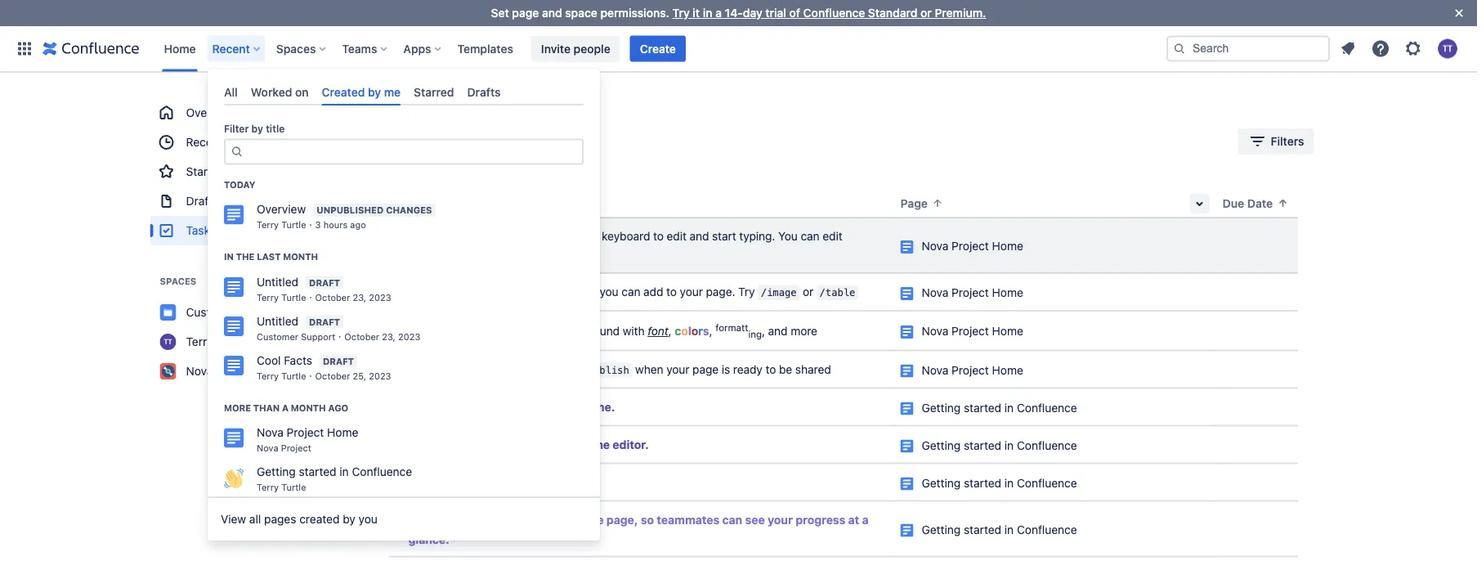 Task type: locate. For each thing, give the bounding box(es) containing it.
23,
[[353, 292, 367, 303], [382, 331, 396, 342]]

terry down 'cool'
[[257, 371, 279, 381]]

1 vertical spatial customer
[[257, 331, 298, 342]]

add
[[644, 285, 664, 299]]

7 page title icon image from the top
[[901, 477, 914, 490]]

0 horizontal spatial support
[[241, 305, 283, 319]]

1 vertical spatial untitled
[[257, 314, 299, 328]]

3 , from the left
[[762, 324, 765, 338]]

Search field
[[1167, 36, 1331, 62]]

or
[[921, 6, 932, 20], [803, 285, 814, 299]]

untitled down in the last month in the left of the page
[[257, 275, 299, 288]]

tab list
[[218, 79, 590, 106], [353, 128, 595, 155]]

terry for overview
[[257, 220, 279, 230]]

1 vertical spatial draft
[[309, 317, 340, 327]]

in
[[703, 6, 713, 20], [1005, 401, 1014, 414], [1005, 438, 1014, 452], [340, 465, 349, 479], [1005, 476, 1014, 489], [1005, 523, 1014, 536]]

2 vertical spatial on
[[491, 438, 504, 451]]

untitled
[[257, 275, 299, 288], [257, 314, 299, 328]]

can right you
[[801, 229, 820, 243]]

to
[[432, 135, 442, 148], [654, 229, 664, 243], [442, 285, 452, 299], [667, 285, 677, 299], [545, 324, 556, 338], [766, 362, 776, 376], [457, 400, 469, 413], [547, 438, 558, 451]]

in
[[224, 252, 234, 262]]

0 vertical spatial draft
[[309, 277, 340, 288]]

nova project home nova project
[[257, 426, 359, 454]]

nova project home link
[[922, 239, 1024, 253], [922, 286, 1024, 299], [922, 324, 1024, 338], [922, 363, 1024, 377]]

2 horizontal spatial and
[[769, 324, 788, 338]]

a for when on a page to open the editor.
[[507, 438, 514, 451]]

a
[[716, 6, 722, 20], [510, 400, 517, 413], [282, 403, 289, 413], [507, 438, 514, 451], [862, 513, 869, 526]]

0 vertical spatial or
[[921, 6, 932, 20]]

1 vertical spatial or
[[803, 285, 814, 299]]

18
[[574, 135, 588, 148]]

me up assigned
[[384, 85, 401, 99]]

and inside "on your keyboard to edit and start typing. you can edit anywhere."
[[690, 229, 709, 243]]

2 horizontal spatial on
[[560, 229, 573, 243]]

0 horizontal spatial you
[[359, 513, 378, 526]]

1 horizontal spatial drafts
[[467, 85, 501, 99]]

0 horizontal spatial when
[[457, 438, 488, 451]]

0 vertical spatial ago
[[350, 220, 366, 230]]

project
[[952, 239, 989, 253], [952, 286, 989, 299], [952, 324, 989, 338], [952, 363, 989, 377], [216, 364, 253, 378], [287, 426, 324, 439], [281, 443, 312, 454]]

1 horizontal spatial you
[[600, 285, 619, 299]]

page for to create a page at any time.
[[519, 400, 547, 413]]

1 vertical spatial unstar this space image
[[323, 335, 337, 348]]

1 horizontal spatial of
[[572, 513, 583, 526]]

1 horizontal spatial when
[[636, 362, 664, 376]]

to see all the types of content you can add to your page. try /image or /table
[[439, 285, 856, 299]]

assigned to me 0
[[380, 135, 472, 148]]

0 vertical spatial can
[[801, 229, 820, 243]]

page
[[901, 197, 928, 210]]

1 vertical spatial created
[[494, 135, 536, 148]]

0 vertical spatial customer
[[186, 305, 238, 319]]

1 vertical spatial all
[[249, 513, 261, 526]]

notification icon image
[[1339, 39, 1358, 58]]

1 nova project home from the top
[[922, 239, 1024, 253]]

on
[[295, 85, 309, 99], [560, 229, 573, 243], [491, 438, 504, 451]]

・ for terry turtle ・ october 23, 2023
[[306, 292, 315, 303]]

by for created by me
[[368, 85, 381, 99]]

ago down terry turtle ・ october 25, 2023
[[328, 403, 348, 413]]

1 horizontal spatial 0
[[465, 135, 472, 148]]

getting started in confluence link for sixth page title icon from the top
[[922, 438, 1078, 452]]

a inside at the top of the page, so teammates can see your progress at a glance.
[[862, 513, 869, 526]]

start
[[712, 229, 737, 243]]

or for standard
[[921, 6, 932, 20]]

customer for customer support ・ october 23, 2023
[[257, 331, 298, 342]]

, right r
[[710, 324, 713, 338]]

getting started in confluence link for first page title icon from the bottom of the page
[[922, 523, 1078, 536]]

1 vertical spatial you
[[359, 513, 378, 526]]

customer up cool facts
[[257, 331, 298, 342]]

recent inside dropdown button
[[212, 42, 250, 55]]

of right types
[[543, 285, 554, 299]]

drafts down "starred" link
[[186, 194, 219, 208]]

14-
[[725, 6, 743, 20]]

23, up customer support ・ october 23, 2023
[[353, 292, 367, 303]]

1 vertical spatial ago
[[328, 403, 348, 413]]

turtle inside more than a month ago element
[[281, 482, 306, 493]]

1 o from the left
[[682, 324, 688, 338]]

unstar this space image down terry turtle ・ october 23, 2023
[[323, 306, 337, 319]]

2023 left toolbar
[[398, 331, 421, 342]]

1 vertical spatial on
[[560, 229, 573, 243]]

me left 18
[[555, 135, 571, 148]]

0 horizontal spatial terry turtle
[[186, 335, 247, 348]]

5 page title icon image from the top
[[901, 402, 914, 415]]

than
[[253, 403, 280, 413]]

2 edit from the left
[[823, 229, 843, 243]]

a down create
[[507, 438, 514, 451]]

getting for sixth page title icon from the top
[[922, 438, 961, 452]]

4 getting started in confluence link from the top
[[922, 523, 1078, 536]]

edit
[[667, 229, 687, 243], [823, 229, 843, 243]]

,
[[669, 324, 672, 338], [710, 324, 713, 338], [762, 324, 765, 338]]

nova project home for ,
[[922, 324, 1024, 338]]

month for last
[[283, 252, 318, 262]]

0 vertical spatial created
[[322, 85, 365, 99]]

the
[[236, 252, 255, 262], [491, 285, 508, 299], [432, 324, 449, 338], [505, 324, 522, 338], [592, 438, 610, 451], [529, 513, 547, 526], [586, 513, 604, 526]]

0 horizontal spatial try
[[673, 6, 690, 20]]

a right create
[[510, 400, 517, 413]]

1 unstar this space image from the top
[[323, 306, 337, 319]]

0 vertical spatial you
[[600, 285, 619, 299]]

recent up all
[[212, 42, 250, 55]]

0 horizontal spatial or
[[803, 285, 814, 299]]

1 horizontal spatial terry turtle
[[257, 482, 306, 493]]

0 horizontal spatial overview
[[186, 106, 235, 119]]

0 vertical spatial see
[[455, 285, 474, 299]]

2 nova project home from the top
[[922, 286, 1024, 299]]

unstar this space image up terry turtle ・ october 25, 2023
[[323, 335, 337, 348]]

1 horizontal spatial try
[[739, 285, 755, 299]]

tab list containing assigned to me
[[353, 128, 595, 155]]

cool facts
[[257, 353, 312, 367]]

0 right assigned
[[465, 135, 472, 148]]

month right last
[[283, 252, 318, 262]]

draft up terry turtle ・ october 23, 2023
[[309, 277, 340, 288]]

of inside at the top of the page, so teammates can see your progress at a glance.
[[572, 513, 583, 526]]

teams button
[[337, 36, 394, 62]]

0 horizontal spatial customer
[[186, 305, 238, 319]]

1 vertical spatial support
[[301, 331, 336, 342]]

1 vertical spatial see
[[746, 513, 765, 526]]

nova
[[922, 239, 949, 253], [922, 286, 949, 299], [922, 324, 949, 338], [922, 363, 949, 377], [186, 364, 213, 378], [257, 426, 284, 439], [257, 443, 278, 454]]

october down create a space image
[[315, 292, 350, 303]]

spaces up worked on on the top left of page
[[276, 42, 316, 55]]

a left 14-
[[716, 6, 722, 20]]

day
[[743, 6, 763, 20]]

all right view
[[249, 513, 261, 526]]

created for created by me 18
[[494, 135, 536, 148]]

spaces button
[[271, 36, 332, 62]]

2 vertical spatial and
[[769, 324, 788, 338]]

tab list containing all
[[218, 79, 590, 106]]

page for publish when your page is ready to be shared
[[693, 362, 719, 376]]

l
[[688, 324, 692, 338]]

month for a
[[291, 403, 326, 413]]

started inside more than a month ago element
[[299, 465, 337, 479]]

0 horizontal spatial o
[[682, 324, 688, 338]]

on right "worked"
[[295, 85, 309, 99]]

o left r
[[682, 324, 688, 338]]

r
[[699, 324, 703, 338]]

1 horizontal spatial edit
[[823, 229, 843, 243]]

1 vertical spatial month
[[291, 403, 326, 413]]

more
[[224, 403, 251, 413]]

1 vertical spatial starred
[[186, 165, 225, 178]]

2 horizontal spatial ,
[[762, 324, 765, 338]]

changes
[[386, 205, 432, 216]]

0 horizontal spatial me
[[384, 85, 401, 99]]

0 horizontal spatial 23,
[[353, 292, 367, 303]]

1 horizontal spatial and
[[690, 229, 709, 243]]

can left add
[[622, 285, 641, 299]]

3 getting started in confluence link from the top
[[922, 476, 1078, 489]]

and right the ing
[[769, 324, 788, 338]]

turtle for untitled
[[281, 292, 306, 303]]

on inside "on your keyboard to edit and start typing. you can edit anywhere."
[[560, 229, 573, 243]]

you right content on the left bottom of page
[[600, 285, 619, 299]]

2 unstar this space image from the top
[[323, 335, 337, 348]]

spaces inside popup button
[[276, 42, 316, 55]]

home link
[[159, 36, 201, 62]]

started for second page title icon from the bottom of the page
[[964, 476, 1002, 489]]

use the toolbar at the top to play around with font , c o l o r s , formatt ing , and more
[[409, 322, 818, 340]]

see left progress
[[746, 513, 765, 526]]

2023 right 25,
[[369, 371, 391, 381]]

terry turtle up pages
[[257, 482, 306, 493]]

o
[[682, 324, 688, 338], [692, 324, 699, 338]]

0 vertical spatial on
[[295, 85, 309, 99]]

2 vertical spatial of
[[572, 513, 583, 526]]

23, for customer support ・ october 23, 2023
[[382, 331, 396, 342]]

2 getting started in confluence link from the top
[[922, 438, 1078, 452]]

getting for first page title icon from the bottom of the page
[[922, 523, 961, 536]]

top left page,
[[550, 513, 569, 526]]

・ for terry turtle ・ 3 hours ago
[[306, 220, 315, 230]]

of left page,
[[572, 513, 583, 526]]

the down types
[[505, 324, 522, 338]]

on up content on the left bottom of page
[[560, 229, 573, 243]]

filters
[[1271, 135, 1305, 148]]

unstar this space image for customer support
[[323, 306, 337, 319]]

group
[[150, 98, 346, 245]]

in the last month
[[224, 252, 318, 262]]

your profile and preferences image
[[1439, 39, 1458, 58]]

settings icon image
[[1404, 39, 1424, 58]]

teams
[[342, 42, 377, 55]]

help icon image
[[1372, 39, 1391, 58]]

2023 up customer support ・ october 23, 2023
[[369, 292, 391, 303]]

page left is
[[693, 362, 719, 376]]

support inside the in the last month element
[[301, 331, 336, 342]]

customer inside the in the last month element
[[257, 331, 298, 342]]

month
[[283, 252, 318, 262], [291, 403, 326, 413]]

1 horizontal spatial or
[[921, 6, 932, 20]]

or right standard
[[921, 6, 932, 20]]

customer support ・ october 23, 2023
[[257, 331, 421, 342]]

permissions.
[[601, 6, 670, 20]]

started for sixth page title icon from the top
[[964, 438, 1002, 452]]

group containing overview
[[150, 98, 346, 245]]

1 untitled from the top
[[257, 275, 299, 288]]

by
[[368, 85, 381, 99], [252, 123, 263, 135], [539, 135, 552, 148], [343, 513, 356, 526]]

/table
[[820, 287, 856, 299]]

try
[[673, 6, 690, 20], [739, 285, 755, 299]]

facts
[[284, 353, 312, 367]]

draft up customer support ・ october 23, 2023
[[309, 317, 340, 327]]

1 horizontal spatial spaces
[[276, 42, 316, 55]]

customer for customer support
[[186, 305, 238, 319]]

turtle
[[281, 220, 306, 230], [281, 292, 306, 303], [216, 335, 247, 348], [281, 371, 306, 381], [281, 482, 306, 493]]

0 vertical spatial tab list
[[218, 79, 590, 106]]

0 up in
[[227, 225, 233, 236]]

by down teams popup button
[[368, 85, 381, 99]]

support for customer support
[[241, 305, 283, 319]]

spaces up customer support
[[160, 276, 197, 287]]

, left c
[[669, 324, 672, 338]]

2 nova project home link from the top
[[922, 286, 1024, 299]]

0 horizontal spatial top
[[525, 324, 542, 338]]

by left title
[[252, 123, 263, 135]]

open
[[561, 438, 589, 451]]

by left 18
[[539, 135, 552, 148]]

or right /image
[[803, 285, 814, 299]]

home for 3rd page title icon from the top of the page
[[993, 324, 1024, 338]]

draft up terry turtle ・ october 25, 2023
[[323, 356, 354, 367]]

turtle up "view all pages created by you"
[[281, 482, 306, 493]]

1 getting started in confluence link from the top
[[922, 401, 1078, 414]]

nova project
[[186, 364, 253, 378]]

overview
[[186, 106, 235, 119], [257, 203, 306, 216]]

terry
[[257, 220, 279, 230], [257, 292, 279, 303], [186, 335, 213, 348], [257, 371, 279, 381], [257, 482, 279, 493]]

recent down overview link
[[186, 135, 223, 149]]

getting for second page title icon from the bottom of the page
[[922, 476, 961, 489]]

・ down terry turtle ・ october 23, 2023
[[336, 331, 345, 342]]

your inside at the top of the page, so teammates can see your progress at a glance.
[[768, 513, 793, 526]]

of right the trial
[[790, 6, 801, 20]]

0 vertical spatial recent
[[212, 42, 250, 55]]

customer up the "terry turtle" link
[[186, 305, 238, 319]]

and left start
[[690, 229, 709, 243]]

1 vertical spatial when
[[457, 438, 488, 451]]

confluence image
[[43, 39, 139, 58], [43, 39, 139, 58]]

0 vertical spatial tasks
[[373, 101, 405, 112]]

・ left hours
[[306, 220, 315, 230]]

terry turtle ・ 3 hours ago
[[257, 220, 366, 230]]

1 horizontal spatial created
[[494, 135, 536, 148]]

to left be
[[766, 362, 776, 376]]

1 horizontal spatial can
[[723, 513, 743, 526]]

view all pages created by you link
[[208, 503, 600, 536]]

when
[[636, 362, 664, 376], [457, 438, 488, 451]]

see up toolbar
[[455, 285, 474, 299]]

3 nova project home link from the top
[[922, 324, 1024, 338]]

0 horizontal spatial see
[[455, 285, 474, 299]]

0 vertical spatial spaces
[[276, 42, 316, 55]]

all up toolbar
[[477, 285, 488, 299]]

1 horizontal spatial tasks
[[373, 101, 405, 112]]

edit right you
[[823, 229, 843, 243]]

a right than
[[282, 403, 289, 413]]

1 horizontal spatial on
[[491, 438, 504, 451]]

unstar this space image inside customer support link
[[323, 306, 337, 319]]

try right page.
[[739, 285, 755, 299]]

page down to create a page at any time.
[[517, 438, 544, 451]]

1 vertical spatial recent
[[186, 135, 223, 149]]

turtle for overview
[[281, 220, 306, 230]]

to create a page at any time.
[[455, 400, 615, 413]]

turtle down facts
[[281, 371, 306, 381]]

when on a page to open the editor.
[[455, 438, 649, 451]]

getting for fifth page title icon from the top of the page
[[922, 401, 961, 414]]

1 page title icon image from the top
[[901, 240, 914, 254]]

4 nova project home link from the top
[[922, 363, 1024, 377]]

unstar this space image
[[323, 306, 337, 319], [323, 335, 337, 348]]

:wave: image
[[224, 469, 244, 488], [224, 469, 244, 488]]

unstar this space image inside the "terry turtle" link
[[323, 335, 337, 348]]

1 horizontal spatial starred
[[414, 85, 454, 99]]

turtle down in the last month in the left of the page
[[281, 292, 306, 303]]

0 horizontal spatial drafts
[[186, 194, 219, 208]]

1 vertical spatial 2023
[[398, 331, 421, 342]]

draft
[[309, 277, 340, 288], [309, 317, 340, 327], [323, 356, 354, 367]]

1 vertical spatial top
[[550, 513, 569, 526]]

1 horizontal spatial support
[[301, 331, 336, 342]]

2 o from the left
[[692, 324, 699, 338]]

starred up today
[[186, 165, 225, 178]]

1 vertical spatial 23,
[[382, 331, 396, 342]]

banner
[[0, 26, 1478, 72]]

terry up pages
[[257, 482, 279, 493]]

1 vertical spatial october
[[345, 331, 380, 342]]

the left types
[[491, 285, 508, 299]]

1 vertical spatial can
[[622, 285, 641, 299]]

3 nova project home from the top
[[922, 324, 1024, 338]]

2 , from the left
[[710, 324, 713, 338]]

1 vertical spatial try
[[739, 285, 755, 299]]

when down font
[[636, 362, 664, 376]]

0 horizontal spatial spaces
[[160, 276, 197, 287]]

ago down unpublished
[[350, 220, 366, 230]]

at left any
[[550, 400, 561, 413]]

tasks
[[373, 101, 405, 112], [186, 224, 216, 237]]

support for customer support ・ october 23, 2023
[[301, 331, 336, 342]]

0 vertical spatial terry turtle
[[186, 335, 247, 348]]

1 vertical spatial 0
[[227, 225, 233, 236]]

untitled up cool facts
[[257, 314, 299, 328]]

home inside 'link'
[[164, 42, 196, 55]]

starred down "apps" popup button
[[414, 85, 454, 99]]

at the top of the page, so teammates can see your progress at a glance.
[[409, 513, 872, 546]]

1 horizontal spatial all
[[477, 285, 488, 299]]

top left play
[[525, 324, 542, 338]]

in for second page title icon from the bottom of the page
[[1005, 476, 1014, 489]]

me
[[384, 85, 401, 99], [445, 135, 462, 148], [555, 135, 571, 148]]

formatt
[[716, 322, 749, 333]]

a right progress
[[862, 513, 869, 526]]

2 vertical spatial draft
[[323, 356, 354, 367]]

press
[[409, 475, 440, 489]]

october left 25,
[[315, 371, 350, 381]]

can right teammates
[[723, 513, 743, 526]]

can for see
[[723, 513, 743, 526]]

2 horizontal spatial can
[[801, 229, 820, 243]]

0 vertical spatial and
[[542, 6, 562, 20]]

terry turtle ・ october 25, 2023
[[257, 371, 391, 381]]

and
[[542, 6, 562, 20], [690, 229, 709, 243], [769, 324, 788, 338]]

0 horizontal spatial starred
[[186, 165, 225, 178]]

in the last month element
[[208, 270, 600, 385]]

to down anywhere.
[[442, 285, 452, 299]]

and left space
[[542, 6, 562, 20]]

the right 'use'
[[432, 324, 449, 338]]

getting started in confluence for second page title icon from the bottom of the page
[[922, 476, 1078, 489]]

on for when
[[491, 438, 504, 451]]

0 vertical spatial unstar this space image
[[323, 306, 337, 319]]

・ for terry turtle ・ october 25, 2023
[[306, 371, 315, 381]]

can inside at the top of the page, so teammates can see your progress at a glance.
[[723, 513, 743, 526]]

/image
[[761, 287, 797, 299]]

in for sixth page title icon from the top
[[1005, 438, 1014, 452]]

tab list down apps
[[218, 79, 590, 106]]

2 vertical spatial october
[[315, 371, 350, 381]]

1 vertical spatial overview
[[257, 203, 306, 216]]

page title icon image
[[901, 240, 914, 254], [901, 287, 914, 300], [901, 326, 914, 339], [901, 364, 914, 377], [901, 402, 914, 415], [901, 440, 914, 453], [901, 477, 914, 490], [901, 524, 914, 537]]

getting started in confluence link for fifth page title icon from the top of the page
[[922, 401, 1078, 414]]

can for add
[[622, 285, 641, 299]]

your left progress
[[768, 513, 793, 526]]

1 horizontal spatial top
[[550, 513, 569, 526]]

2 untitled from the top
[[257, 314, 299, 328]]

1 horizontal spatial 23,
[[382, 331, 396, 342]]

spaces
[[276, 42, 316, 55], [160, 276, 197, 287]]

23, for terry turtle ・ october 23, 2023
[[353, 292, 367, 303]]

title
[[266, 123, 285, 135]]

3 page title icon image from the top
[[901, 326, 914, 339]]

terry turtle up the "nova project"
[[186, 335, 247, 348]]

0 vertical spatial top
[[525, 324, 542, 338]]

overview up terry turtle ・ 3 hours ago
[[257, 203, 306, 216]]

shared
[[796, 362, 831, 376]]

terry up customer support
[[257, 292, 279, 303]]

tasks down created by me
[[373, 101, 405, 112]]

support up the "terry turtle" link
[[241, 305, 283, 319]]

created by me 18
[[494, 135, 588, 148]]

0 horizontal spatial of
[[543, 285, 554, 299]]

0 horizontal spatial created
[[322, 85, 365, 99]]

started
[[964, 401, 1002, 414], [964, 438, 1002, 452], [299, 465, 337, 479], [964, 476, 1002, 489], [964, 523, 1002, 536]]

search image
[[1174, 42, 1187, 55]]

close image
[[1450, 3, 1470, 23]]

ing
[[749, 329, 762, 340]]

1 horizontal spatial ,
[[710, 324, 713, 338]]

or for /image
[[803, 285, 814, 299]]

your left page.
[[680, 285, 703, 299]]

at down when on a page to open the editor.
[[515, 513, 526, 526]]

0 horizontal spatial tasks
[[186, 224, 216, 237]]

drafts
[[467, 85, 501, 99], [186, 194, 219, 208]]

4 nova project home from the top
[[922, 363, 1024, 377]]

page left any
[[519, 400, 547, 413]]

terry down drafts link
[[257, 220, 279, 230]]

october up 25,
[[345, 331, 380, 342]]

on your keyboard to edit and start typing. you can edit anywhere.
[[409, 229, 846, 263]]

2 vertical spatial can
[[723, 513, 743, 526]]

me right assigned
[[445, 135, 462, 148]]

by for created by me 18
[[539, 135, 552, 148]]

1 horizontal spatial me
[[445, 135, 462, 148]]

be
[[779, 362, 793, 376]]

0 vertical spatial 0
[[465, 135, 472, 148]]

space
[[565, 6, 598, 20]]

1 vertical spatial spaces
[[160, 276, 197, 287]]



Task type: describe. For each thing, give the bounding box(es) containing it.
terry up the "nova project"
[[186, 335, 213, 348]]

invite
[[541, 42, 571, 55]]

templates link
[[453, 36, 518, 62]]

page for when on a page to open the editor.
[[517, 438, 544, 451]]

・ for customer support ・ october 23, 2023
[[336, 331, 345, 342]]

last
[[257, 252, 281, 262]]

2 horizontal spatial of
[[790, 6, 801, 20]]

2023 for terry turtle ・ october 25, 2023
[[369, 371, 391, 381]]

standard
[[869, 6, 918, 20]]

getting started in confluence for first page title icon from the bottom of the page
[[922, 523, 1078, 536]]

anywhere.
[[409, 249, 462, 263]]

time.
[[587, 400, 615, 413]]

home for 7th page title icon from the bottom
[[993, 286, 1024, 299]]

0 horizontal spatial ago
[[328, 403, 348, 413]]

see inside at the top of the page, so teammates can see your progress at a glance.
[[746, 513, 765, 526]]

in for fifth page title icon from the top of the page
[[1005, 401, 1014, 414]]

premium.
[[935, 6, 987, 20]]

content
[[557, 285, 597, 299]]

ascending sorting icon date image
[[1277, 197, 1290, 210]]

due
[[1223, 197, 1245, 210]]

assigned
[[380, 135, 428, 148]]

25,
[[353, 371, 366, 381]]

me for created by me 18
[[555, 135, 571, 148]]

getting started in confluence inside more than a month ago element
[[257, 465, 412, 479]]

terry for untitled
[[257, 292, 279, 303]]

s
[[703, 324, 710, 338]]

to left the open
[[547, 438, 558, 451]]

2023 for terry turtle ・ october 23, 2023
[[369, 292, 391, 303]]

hours
[[324, 220, 348, 230]]

to left create
[[457, 400, 469, 413]]

home for eighth page title icon from the bottom of the page
[[993, 239, 1024, 253]]

terry for cool facts
[[257, 371, 279, 381]]

october for customer support ・ october 23, 2023
[[345, 331, 380, 342]]

october for terry turtle ・ october 25, 2023
[[315, 371, 350, 381]]

editor.
[[613, 438, 649, 451]]

page.
[[706, 285, 736, 299]]

it
[[693, 6, 700, 20]]

is
[[722, 362, 730, 376]]

ready
[[733, 362, 763, 376]]

draft for customer support ・ october 23, 2023
[[309, 317, 340, 327]]

invite people
[[541, 42, 611, 55]]

glance.
[[409, 532, 450, 546]]

2 page title icon image from the top
[[901, 287, 914, 300]]

getting started in confluence link for second page title icon from the bottom of the page
[[922, 476, 1078, 489]]

font
[[648, 324, 669, 338]]

1 horizontal spatial ago
[[350, 220, 366, 230]]

page right set
[[512, 6, 539, 20]]

invite people button
[[532, 36, 621, 62]]

view all pages created by you
[[221, 513, 378, 526]]

a for to create a page at any time.
[[510, 400, 517, 413]]

customer support link
[[150, 298, 346, 327]]

publish when your page is ready to be shared
[[588, 362, 831, 376]]

date
[[1248, 197, 1274, 210]]

publish
[[588, 364, 630, 376]]

cool
[[257, 353, 281, 367]]

1 vertical spatial tasks
[[186, 224, 216, 237]]

on for worked
[[295, 85, 309, 99]]

create link
[[630, 36, 686, 62]]

terry turtle ・ october 23, 2023
[[257, 292, 391, 303]]

in inside more than a month ago element
[[340, 465, 349, 479]]

the down when on a page to open the editor.
[[529, 513, 547, 526]]

filters button
[[1239, 128, 1315, 155]]

untitled for terry
[[257, 275, 299, 288]]

more than a month ago
[[224, 403, 348, 413]]

0 vertical spatial overview
[[186, 106, 235, 119]]

created
[[300, 513, 340, 526]]

can inside "on your keyboard to edit and start typing. you can edit anywhere."
[[801, 229, 820, 243]]

terry turtle link
[[150, 327, 346, 357]]

to inside the use the toolbar at the top to play around with font , c o l o r s , formatt ing , and more
[[545, 324, 556, 338]]

terry inside more than a month ago element
[[257, 482, 279, 493]]

1 nova project home link from the top
[[922, 239, 1024, 253]]

to right add
[[667, 285, 677, 299]]

1 horizontal spatial overview
[[257, 203, 306, 216]]

a for more than a month ago
[[282, 403, 289, 413]]

by for filter by title
[[252, 123, 263, 135]]

3
[[315, 220, 321, 230]]

started for fifth page title icon from the top of the page
[[964, 401, 1002, 414]]

october for terry turtle ・ october 23, 2023
[[315, 292, 350, 303]]

top inside the use the toolbar at the top to play around with font , c o l o r s , formatt ing , and more
[[525, 324, 542, 338]]

0 vertical spatial starred
[[414, 85, 454, 99]]

0 vertical spatial drafts
[[467, 85, 501, 99]]

pages
[[264, 513, 296, 526]]

starred link
[[150, 157, 346, 186]]

the right in
[[236, 252, 255, 262]]

around
[[583, 324, 620, 338]]

turtle for cool facts
[[281, 371, 306, 381]]

teammates
[[657, 513, 720, 526]]

people
[[574, 42, 611, 55]]

top inside at the top of the page, so teammates can see your progress at a glance.
[[550, 513, 569, 526]]

any
[[564, 400, 584, 413]]

turtle down customer support
[[216, 335, 247, 348]]

all
[[224, 85, 238, 99]]

more than a month ago element
[[208, 421, 600, 497]]

untitled for customer
[[257, 314, 299, 328]]

appswitcher icon image
[[15, 39, 34, 58]]

try it in a 14-day trial of confluence standard or premium. link
[[673, 6, 987, 20]]

by right created
[[343, 513, 356, 526]]

so
[[641, 513, 654, 526]]

worked on
[[251, 85, 309, 99]]

getting started in confluence for fifth page title icon from the top of the page
[[922, 401, 1078, 414]]

started for first page title icon from the bottom of the page
[[964, 523, 1002, 536]]

2023 for customer support ・ october 23, 2023
[[398, 331, 421, 342]]

the right the open
[[592, 438, 610, 451]]

to inside "on your keyboard to edit and start typing. you can edit anywhere."
[[654, 229, 664, 243]]

worked
[[251, 85, 292, 99]]

progress
[[796, 513, 846, 526]]

page,
[[607, 513, 638, 526]]

set
[[491, 6, 509, 20]]

filter by title
[[224, 123, 285, 135]]

1 , from the left
[[669, 324, 672, 338]]

0 vertical spatial all
[[477, 285, 488, 299]]

typing.
[[740, 229, 776, 243]]

recent link
[[150, 128, 346, 157]]

nova project home link for ,
[[922, 324, 1024, 338]]

0 vertical spatial when
[[636, 362, 664, 376]]

apps
[[404, 42, 431, 55]]

unpublished
[[317, 205, 384, 216]]

created by me
[[322, 85, 401, 99]]

in for first page title icon from the bottom of the page
[[1005, 523, 1014, 536]]

at right progress
[[849, 513, 860, 526]]

draft for terry turtle ・ october 25, 2023
[[323, 356, 354, 367]]

your down c
[[667, 362, 690, 376]]

nova project home link for publish when your page is ready to be shared
[[922, 363, 1024, 377]]

ascending sorting icon page image
[[932, 197, 945, 210]]

8 page title icon image from the top
[[901, 524, 914, 537]]

0 horizontal spatial and
[[542, 6, 562, 20]]

the left page,
[[586, 513, 604, 526]]

unstar this space image for terry turtle
[[323, 335, 337, 348]]

customer support
[[186, 305, 283, 319]]

home for 4th page title icon from the top of the page
[[993, 363, 1024, 377]]

today
[[224, 179, 255, 190]]

due date
[[1223, 197, 1274, 210]]

global element
[[10, 26, 1164, 72]]

view
[[221, 513, 246, 526]]

0 horizontal spatial 0
[[227, 225, 233, 236]]

more
[[791, 324, 818, 338]]

home inside nova project home nova project
[[327, 426, 359, 439]]

apps button
[[399, 36, 448, 62]]

1 edit from the left
[[667, 229, 687, 243]]

getting started in confluence for sixth page title icon from the top
[[922, 438, 1078, 452]]

getting inside more than a month ago element
[[257, 465, 296, 479]]

banner containing home
[[0, 26, 1478, 72]]

your inside "on your keyboard to edit and start typing. you can edit anywhere."
[[576, 229, 599, 243]]

to right assigned
[[432, 135, 442, 148]]

trial
[[766, 6, 787, 20]]

and inside the use the toolbar at the top to play around with font , c o l o r s , formatt ing , and more
[[769, 324, 788, 338]]

draft for terry turtle ・ october 23, 2023
[[309, 277, 340, 288]]

confluence inside more than a month ago element
[[352, 465, 412, 479]]

drafts link
[[150, 186, 346, 216]]

create a space image
[[320, 272, 340, 291]]

create
[[472, 400, 507, 413]]

set page and space permissions. try it in a 14-day trial of confluence standard or premium.
[[491, 6, 987, 20]]

filter
[[224, 123, 249, 135]]

keyboard
[[602, 229, 650, 243]]

nova project home link for or
[[922, 286, 1024, 299]]

4 page title icon image from the top
[[901, 364, 914, 377]]

nova project home for publish when your page is ready to be shared
[[922, 363, 1024, 377]]

at inside the use the toolbar at the top to play around with font , c o l o r s , formatt ing , and more
[[492, 324, 502, 338]]

created for created by me
[[322, 85, 365, 99]]

unpublished changes
[[317, 205, 432, 216]]

me for assigned to me 0
[[445, 135, 462, 148]]

me for created by me
[[384, 85, 401, 99]]

types
[[511, 285, 540, 299]]

play
[[559, 324, 580, 338]]

6 page title icon image from the top
[[901, 440, 914, 453]]

you
[[779, 229, 798, 243]]

recent button
[[207, 36, 266, 62]]

terry turtle inside more than a month ago element
[[257, 482, 306, 493]]

with
[[623, 324, 645, 338]]

description
[[389, 195, 452, 209]]

create
[[640, 42, 676, 55]]

Filter by title text field
[[249, 140, 572, 163]]

0 horizontal spatial all
[[249, 513, 261, 526]]

nova project home for or
[[922, 286, 1024, 299]]



Task type: vqa. For each thing, say whether or not it's contained in the screenshot.


